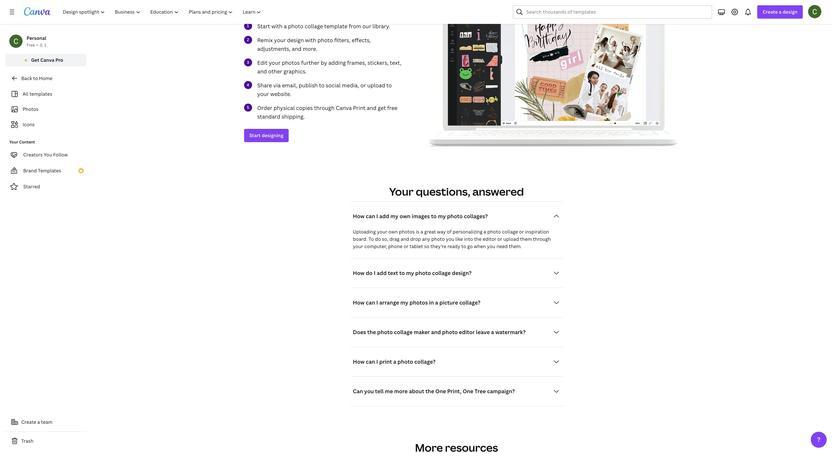 Task type: describe. For each thing, give the bounding box(es) containing it.
photos inside 'dropdown button'
[[410, 299, 428, 306]]

create for create a design
[[763, 9, 778, 15]]

or inside 'share via email, publish to social media, or upload to your website.'
[[361, 82, 366, 89]]

from
[[349, 23, 361, 30]]

1 vertical spatial you
[[487, 243, 496, 250]]

top level navigation element
[[58, 5, 267, 19]]

content
[[19, 139, 35, 145]]

with inside remix your design with photo filters, effects, adjustments, and more.
[[305, 37, 316, 44]]

brand templates link
[[5, 164, 86, 177]]

great
[[424, 229, 436, 235]]

the inside uploading your own photos is a great way of personalizing a photo collage or inspiration board. to do so, drag and drop any photo you like into the editor or upload them through your computer, phone or tablet so they're ready to go when you need them.
[[474, 236, 482, 242]]

brand templates
[[23, 167, 61, 174]]

social
[[326, 82, 341, 89]]

can for arrange
[[366, 299, 375, 306]]

editor inside dropdown button
[[459, 329, 475, 336]]

adjustments,
[[257, 45, 291, 53]]

media,
[[342, 82, 359, 89]]

so
[[424, 243, 429, 250]]

your for edit
[[269, 59, 281, 67]]

design for your
[[287, 37, 304, 44]]

to left social
[[319, 82, 325, 89]]

your content
[[9, 139, 35, 145]]

brand
[[23, 167, 37, 174]]

collage? inside dropdown button
[[414, 358, 436, 366]]

start with a photo collage template from our library.
[[257, 23, 390, 30]]

my inside 'dropdown button'
[[400, 299, 408, 306]]

when
[[474, 243, 486, 250]]

website.
[[270, 90, 292, 98]]

your inside 'share via email, publish to social media, or upload to your website.'
[[257, 90, 269, 98]]

create a design
[[763, 9, 798, 15]]

do inside uploading your own photos is a great way of personalizing a photo collage or inspiration board. to do so, drag and drop any photo you like into the editor or upload them through your computer, phone or tablet so they're ready to go when you need them.
[[375, 236, 381, 242]]

board.
[[353, 236, 368, 242]]

print
[[353, 104, 366, 112]]

how can i add my own images to my photo collages? button
[[350, 210, 563, 223]]

how can i print a photo collage? button
[[350, 355, 563, 369]]

questions,
[[416, 184, 470, 199]]

back
[[21, 75, 32, 81]]

0 vertical spatial with
[[271, 23, 282, 30]]

my up way
[[438, 213, 446, 220]]

publish
[[299, 82, 318, 89]]

how for how can i add my own images to my photo collages?
[[353, 213, 365, 220]]

graphics.
[[284, 68, 307, 75]]

more.
[[303, 45, 318, 53]]

free
[[27, 42, 35, 48]]

via
[[273, 82, 281, 89]]

so,
[[382, 236, 388, 242]]

create a design button
[[758, 5, 803, 19]]

photo right maker
[[442, 329, 458, 336]]

Search search field
[[526, 6, 708, 18]]

drag
[[390, 236, 400, 242]]

filters,
[[334, 37, 351, 44]]

•
[[36, 42, 38, 48]]

inspiration
[[525, 229, 549, 235]]

of
[[447, 229, 452, 235]]

leave
[[476, 329, 490, 336]]

follow
[[53, 152, 68, 158]]

how can i arrange my photos in a picture collage?
[[353, 299, 481, 306]]

share
[[257, 82, 272, 89]]

editor inside uploading your own photos is a great way of personalizing a photo collage or inspiration board. to do so, drag and drop any photo you like into the editor or upload them through your computer, phone or tablet so they're ready to go when you need them.
[[483, 236, 496, 242]]

to up free
[[387, 82, 392, 89]]

library.
[[373, 23, 390, 30]]

can
[[353, 388, 363, 395]]

in
[[429, 299, 434, 306]]

photo up remix your design with photo filters, effects, adjustments, and more.
[[288, 23, 303, 30]]

effects,
[[352, 37, 371, 44]]

start for start designing
[[249, 132, 261, 139]]

i for how can i arrange my photos in a picture collage?
[[376, 299, 378, 306]]

a inside the "create a design" dropdown button
[[779, 9, 782, 15]]

create for create a team
[[21, 419, 36, 425]]

and inside 'order physical copies through canva print and get free standard shipping.'
[[367, 104, 377, 112]]

email,
[[282, 82, 297, 89]]

through inside 'order physical copies through canva print and get free standard shipping.'
[[314, 104, 335, 112]]

free •
[[27, 42, 38, 48]]

my right text
[[406, 270, 414, 277]]

how for how do i add text to my photo collage design?
[[353, 270, 365, 277]]

images
[[412, 213, 430, 220]]

share via email, publish to social media, or upload to your website.
[[257, 82, 392, 98]]

order
[[257, 104, 272, 112]]

upload inside 'share via email, publish to social media, or upload to your website.'
[[367, 82, 385, 89]]

answered
[[473, 184, 524, 199]]

you inside dropdown button
[[364, 388, 374, 395]]

templates
[[30, 91, 52, 97]]

add for my
[[379, 213, 389, 220]]

is
[[416, 229, 420, 235]]

how can i arrange my photos in a picture collage? button
[[350, 296, 563, 309]]

icons
[[23, 121, 35, 128]]

create a team button
[[5, 416, 86, 429]]

own inside uploading your own photos is a great way of personalizing a photo collage or inspiration board. to do so, drag and drop any photo you like into the editor or upload them through your computer, phone or tablet so they're ready to go when you need them.
[[388, 229, 398, 235]]

can for print
[[366, 358, 375, 366]]

i for how can i print a photo collage?
[[376, 358, 378, 366]]

and inside remix your design with photo filters, effects, adjustments, and more.
[[292, 45, 302, 53]]

1
[[44, 42, 46, 48]]

phone
[[388, 243, 403, 250]]

does
[[353, 329, 366, 336]]

photo right does at the left bottom
[[377, 329, 393, 336]]

2 one from the left
[[463, 388, 473, 395]]

photo right print
[[398, 358, 413, 366]]

any
[[422, 236, 430, 242]]

starred link
[[5, 180, 86, 193]]

canva inside 'order physical copies through canva print and get free standard shipping.'
[[336, 104, 352, 112]]

collage up remix your design with photo filters, effects, adjustments, and more.
[[305, 23, 323, 30]]

christina overa image
[[808, 5, 822, 18]]

can you tell me more about the one print, one tree campaign? button
[[350, 385, 563, 398]]

how for how can i arrange my photos in a picture collage?
[[353, 299, 365, 306]]

further
[[301, 59, 320, 67]]

how for how can i print a photo collage?
[[353, 358, 365, 366]]

or up them at right
[[519, 229, 524, 235]]

print
[[379, 358, 392, 366]]

creators
[[23, 152, 43, 158]]

our
[[362, 23, 371, 30]]

home
[[39, 75, 52, 81]]

go
[[467, 243, 473, 250]]

does the photo collage maker and photo editor leave a watermark? button
[[350, 326, 563, 339]]

all
[[23, 91, 28, 97]]

create a team
[[21, 419, 52, 425]]

free
[[387, 104, 398, 112]]

trash
[[21, 438, 33, 444]]

your for remix
[[274, 37, 286, 44]]

more
[[394, 388, 408, 395]]

start for start with a photo collage template from our library.
[[257, 23, 270, 30]]

you
[[44, 152, 52, 158]]



Task type: locate. For each thing, give the bounding box(es) containing it.
team
[[41, 419, 52, 425]]

canva left print
[[336, 104, 352, 112]]

does the photo collage maker and photo editor leave a watermark?
[[353, 329, 526, 336]]

0 vertical spatial your
[[9, 139, 18, 145]]

1 horizontal spatial you
[[446, 236, 454, 242]]

starred
[[23, 183, 40, 190]]

1 horizontal spatial create
[[763, 9, 778, 15]]

maker
[[414, 329, 430, 336]]

design for a
[[783, 9, 798, 15]]

your down board.
[[353, 243, 363, 250]]

3 can from the top
[[366, 358, 375, 366]]

how
[[353, 213, 365, 220], [353, 270, 365, 277], [353, 299, 365, 306], [353, 358, 365, 366]]

how left print
[[353, 358, 365, 366]]

pro
[[55, 57, 63, 63]]

picture
[[440, 299, 458, 306]]

0 horizontal spatial one
[[436, 388, 446, 395]]

photos left in
[[410, 299, 428, 306]]

design inside dropdown button
[[783, 9, 798, 15]]

1 horizontal spatial the
[[426, 388, 434, 395]]

1 horizontal spatial your
[[389, 184, 414, 199]]

1 vertical spatial create
[[21, 419, 36, 425]]

design inside remix your design with photo filters, effects, adjustments, and more.
[[287, 37, 304, 44]]

tell
[[375, 388, 384, 395]]

with
[[271, 23, 282, 30], [305, 37, 316, 44]]

other
[[268, 68, 282, 75]]

how up the uploading
[[353, 213, 365, 220]]

1 horizontal spatial one
[[463, 388, 473, 395]]

0 vertical spatial photos
[[282, 59, 300, 67]]

1 vertical spatial do
[[366, 270, 373, 277]]

upload up the them.
[[504, 236, 519, 242]]

0 vertical spatial editor
[[483, 236, 496, 242]]

personalizing
[[453, 229, 483, 235]]

photos
[[282, 59, 300, 67], [399, 229, 415, 235], [410, 299, 428, 306]]

how to design and print your photo collages image
[[427, 0, 680, 147]]

and down edit
[[257, 68, 267, 75]]

add left text
[[377, 270, 387, 277]]

and inside uploading your own photos is a great way of personalizing a photo collage or inspiration board. to do so, drag and drop any photo you like into the editor or upload them through your computer, phone or tablet so they're ready to go when you need them.
[[401, 236, 409, 242]]

the inside dropdown button
[[367, 329, 376, 336]]

1 vertical spatial can
[[366, 299, 375, 306]]

a inside create a team button
[[37, 419, 40, 425]]

to left go
[[462, 243, 466, 250]]

and right "drag"
[[401, 236, 409, 242]]

canva inside button
[[40, 57, 54, 63]]

0 horizontal spatial own
[[388, 229, 398, 235]]

copies
[[296, 104, 313, 112]]

None search field
[[513, 5, 712, 19]]

design left christina overa icon at top right
[[783, 9, 798, 15]]

your up how can i add my own images to my photo collages?
[[389, 184, 414, 199]]

0 horizontal spatial design
[[287, 37, 304, 44]]

0 vertical spatial upload
[[367, 82, 385, 89]]

collage left maker
[[394, 329, 413, 336]]

2 can from the top
[[366, 299, 375, 306]]

can you tell me more about the one print, one tree campaign?
[[353, 388, 515, 395]]

canva left pro
[[40, 57, 54, 63]]

0 horizontal spatial with
[[271, 23, 282, 30]]

and inside does the photo collage maker and photo editor leave a watermark? dropdown button
[[431, 329, 441, 336]]

your inside edit your photos further by adding frames, stickers, text, and other graphics.
[[269, 59, 281, 67]]

design?
[[452, 270, 472, 277]]

can left "arrange"
[[366, 299, 375, 306]]

how down computer,
[[353, 270, 365, 277]]

0 horizontal spatial upload
[[367, 82, 385, 89]]

through down "inspiration"
[[533, 236, 551, 242]]

0 vertical spatial canva
[[40, 57, 54, 63]]

get
[[31, 57, 39, 63]]

1 vertical spatial through
[[533, 236, 551, 242]]

0 vertical spatial create
[[763, 9, 778, 15]]

photo down 'start with a photo collage template from our library.'
[[318, 37, 333, 44]]

2 vertical spatial can
[[366, 358, 375, 366]]

ready
[[448, 243, 460, 250]]

i for how can i add my own images to my photo collages?
[[376, 213, 378, 220]]

add up so,
[[379, 213, 389, 220]]

0 horizontal spatial the
[[367, 329, 376, 336]]

1 vertical spatial collage?
[[414, 358, 436, 366]]

2 horizontal spatial you
[[487, 243, 496, 250]]

1 horizontal spatial do
[[375, 236, 381, 242]]

how do i add text to my photo collage design? button
[[350, 267, 563, 280]]

0 vertical spatial start
[[257, 23, 270, 30]]

to right text
[[399, 270, 405, 277]]

i inside how can i add my own images to my photo collages? dropdown button
[[376, 213, 378, 220]]

photos
[[23, 106, 38, 112]]

collages?
[[464, 213, 488, 220]]

a inside how can i print a photo collage? dropdown button
[[393, 358, 396, 366]]

photos inside edit your photos further by adding frames, stickers, text, and other graphics.
[[282, 59, 300, 67]]

collage inside dropdown button
[[432, 270, 451, 277]]

1 vertical spatial with
[[305, 37, 316, 44]]

and left more.
[[292, 45, 302, 53]]

i inside how can i print a photo collage? dropdown button
[[376, 358, 378, 366]]

1 vertical spatial own
[[388, 229, 398, 235]]

i inside how can i arrange my photos in a picture collage? 'dropdown button'
[[376, 299, 378, 306]]

1 vertical spatial start
[[249, 132, 261, 139]]

4 how from the top
[[353, 358, 365, 366]]

can left print
[[366, 358, 375, 366]]

do
[[375, 236, 381, 242], [366, 270, 373, 277]]

one left tree
[[463, 388, 473, 395]]

photo up the of
[[447, 213, 463, 220]]

your up so,
[[377, 229, 387, 235]]

about
[[409, 388, 424, 395]]

upload inside uploading your own photos is a great way of personalizing a photo collage or inspiration board. to do so, drag and drop any photo you like into the editor or upload them through your computer, phone or tablet so they're ready to go when you need them.
[[504, 236, 519, 242]]

my up "drag"
[[391, 213, 399, 220]]

photo inside remix your design with photo filters, effects, adjustments, and more.
[[318, 37, 333, 44]]

0 vertical spatial can
[[366, 213, 375, 220]]

start
[[257, 23, 270, 30], [249, 132, 261, 139]]

0 horizontal spatial canva
[[40, 57, 54, 63]]

editor up when
[[483, 236, 496, 242]]

or up need
[[498, 236, 502, 242]]

0 vertical spatial do
[[375, 236, 381, 242]]

design
[[783, 9, 798, 15], [287, 37, 304, 44]]

your left content at the top of page
[[9, 139, 18, 145]]

photos left is
[[399, 229, 415, 235]]

0 horizontal spatial through
[[314, 104, 335, 112]]

can inside 'dropdown button'
[[366, 299, 375, 306]]

i for how do i add text to my photo collage design?
[[374, 270, 376, 277]]

all templates link
[[9, 88, 82, 100]]

a
[[779, 9, 782, 15], [284, 23, 287, 30], [421, 229, 423, 235], [484, 229, 486, 235], [435, 299, 438, 306], [491, 329, 494, 336], [393, 358, 396, 366], [37, 419, 40, 425]]

own
[[400, 213, 411, 220], [388, 229, 398, 235]]

collage? inside 'dropdown button'
[[459, 299, 481, 306]]

with up 'remix'
[[271, 23, 282, 30]]

and inside edit your photos further by adding frames, stickers, text, and other graphics.
[[257, 68, 267, 75]]

0 horizontal spatial editor
[[459, 329, 475, 336]]

into
[[464, 236, 473, 242]]

how do i add text to my photo collage design?
[[353, 270, 472, 277]]

do inside how do i add text to my photo collage design? dropdown button
[[366, 270, 373, 277]]

they're
[[431, 243, 446, 250]]

your for uploading
[[377, 229, 387, 235]]

1 horizontal spatial through
[[533, 236, 551, 242]]

do right "to"
[[375, 236, 381, 242]]

how up does at the left bottom
[[353, 299, 365, 306]]

uploading
[[353, 229, 376, 235]]

own left images
[[400, 213, 411, 220]]

0 horizontal spatial you
[[364, 388, 374, 395]]

0 vertical spatial collage?
[[459, 299, 481, 306]]

1 vertical spatial upload
[[504, 236, 519, 242]]

1 horizontal spatial design
[[783, 9, 798, 15]]

you left need
[[487, 243, 496, 250]]

or right "media," in the top of the page
[[361, 82, 366, 89]]

your
[[274, 37, 286, 44], [269, 59, 281, 67], [257, 90, 269, 98], [377, 229, 387, 235], [353, 243, 363, 250]]

through inside uploading your own photos is a great way of personalizing a photo collage or inspiration board. to do so, drag and drop any photo you like into the editor or upload them through your computer, phone or tablet so they're ready to go when you need them.
[[533, 236, 551, 242]]

2 vertical spatial the
[[426, 388, 434, 395]]

can
[[366, 213, 375, 220], [366, 299, 375, 306], [366, 358, 375, 366]]

standard
[[257, 113, 280, 120]]

1 how from the top
[[353, 213, 365, 220]]

1 vertical spatial design
[[287, 37, 304, 44]]

add for text
[[377, 270, 387, 277]]

design up more.
[[287, 37, 304, 44]]

to inside uploading your own photos is a great way of personalizing a photo collage or inspiration board. to do so, drag and drop any photo you like into the editor or upload them through your computer, phone or tablet so they're ready to go when you need them.
[[462, 243, 466, 250]]

and right maker
[[431, 329, 441, 336]]

all templates
[[23, 91, 52, 97]]

3 how from the top
[[353, 299, 365, 306]]

creators you follow link
[[5, 148, 86, 161]]

remix your design with photo filters, effects, adjustments, and more.
[[257, 37, 371, 53]]

a inside does the photo collage maker and photo editor leave a watermark? dropdown button
[[491, 329, 494, 336]]

your for your content
[[9, 139, 18, 145]]

the up when
[[474, 236, 482, 242]]

back to home link
[[5, 72, 86, 85]]

them.
[[509, 243, 522, 250]]

how inside 'dropdown button'
[[353, 299, 365, 306]]

uploading your own photos is a great way of personalizing a photo collage or inspiration board. to do so, drag and drop any photo you like into the editor or upload them through your computer, phone or tablet so they're ready to go when you need them.
[[353, 229, 551, 250]]

through down 'share via email, publish to social media, or upload to your website.'
[[314, 104, 335, 112]]

0 vertical spatial design
[[783, 9, 798, 15]]

like
[[456, 236, 463, 242]]

watermark?
[[495, 329, 526, 336]]

campaign?
[[487, 388, 515, 395]]

edit your photos further by adding frames, stickers, text, and other graphics.
[[257, 59, 402, 75]]

collage inside dropdown button
[[394, 329, 413, 336]]

text
[[388, 270, 398, 277]]

create inside button
[[21, 419, 36, 425]]

can up the uploading
[[366, 213, 375, 220]]

upload down stickers,
[[367, 82, 385, 89]]

1 horizontal spatial own
[[400, 213, 411, 220]]

create inside dropdown button
[[763, 9, 778, 15]]

you down the of
[[446, 236, 454, 242]]

you left tell
[[364, 388, 374, 395]]

0 horizontal spatial your
[[9, 139, 18, 145]]

1 horizontal spatial collage?
[[459, 299, 481, 306]]

collage left design?
[[432, 270, 451, 277]]

0 vertical spatial through
[[314, 104, 335, 112]]

start left designing
[[249, 132, 261, 139]]

start up 'remix'
[[257, 23, 270, 30]]

stickers,
[[368, 59, 389, 67]]

collage? down maker
[[414, 358, 436, 366]]

photos inside uploading your own photos is a great way of personalizing a photo collage or inspiration board. to do so, drag and drop any photo you like into the editor or upload them through your computer, phone or tablet so they're ready to go when you need them.
[[399, 229, 415, 235]]

by
[[321, 59, 327, 67]]

can for add
[[366, 213, 375, 220]]

collage? right picture
[[459, 299, 481, 306]]

or left tablet in the bottom of the page
[[404, 243, 409, 250]]

collage up the them.
[[502, 229, 518, 235]]

2 vertical spatial you
[[364, 388, 374, 395]]

computer,
[[364, 243, 387, 250]]

how can i print a photo collage?
[[353, 358, 436, 366]]

1 vertical spatial photos
[[399, 229, 415, 235]]

0 horizontal spatial collage?
[[414, 358, 436, 366]]

photo up they're
[[431, 236, 445, 242]]

your questions, answered
[[389, 184, 524, 199]]

1 horizontal spatial editor
[[483, 236, 496, 242]]

1 vertical spatial add
[[377, 270, 387, 277]]

add
[[379, 213, 389, 220], [377, 270, 387, 277]]

through
[[314, 104, 335, 112], [533, 236, 551, 242]]

one
[[436, 388, 446, 395], [463, 388, 473, 395]]

edit
[[257, 59, 268, 67]]

the right does at the left bottom
[[367, 329, 376, 336]]

your inside remix your design with photo filters, effects, adjustments, and more.
[[274, 37, 286, 44]]

to right back
[[33, 75, 38, 81]]

1 vertical spatial editor
[[459, 329, 475, 336]]

with up more.
[[305, 37, 316, 44]]

to
[[33, 75, 38, 81], [319, 82, 325, 89], [387, 82, 392, 89], [431, 213, 437, 220], [462, 243, 466, 250], [399, 270, 405, 277]]

frames,
[[347, 59, 366, 67]]

1 vertical spatial the
[[367, 329, 376, 336]]

0 vertical spatial you
[[446, 236, 454, 242]]

or
[[361, 82, 366, 89], [519, 229, 524, 235], [498, 236, 502, 242], [404, 243, 409, 250]]

0 vertical spatial the
[[474, 236, 482, 242]]

1 horizontal spatial upload
[[504, 236, 519, 242]]

1 horizontal spatial canva
[[336, 104, 352, 112]]

canva
[[40, 57, 54, 63], [336, 104, 352, 112]]

templates
[[38, 167, 61, 174]]

designing
[[262, 132, 283, 139]]

photo down the so
[[415, 270, 431, 277]]

them
[[520, 236, 532, 242]]

my right "arrange"
[[400, 299, 408, 306]]

how can i add my own images to my photo collages?
[[353, 213, 488, 220]]

own inside dropdown button
[[400, 213, 411, 220]]

the right about
[[426, 388, 434, 395]]

photos up the graphics.
[[282, 59, 300, 67]]

do left text
[[366, 270, 373, 277]]

1 one from the left
[[436, 388, 446, 395]]

one left print,
[[436, 388, 446, 395]]

0 vertical spatial add
[[379, 213, 389, 220]]

1 can from the top
[[366, 213, 375, 220]]

your up the other
[[269, 59, 281, 67]]

0 horizontal spatial do
[[366, 270, 373, 277]]

remix
[[257, 37, 273, 44]]

own up "drag"
[[388, 229, 398, 235]]

adding
[[328, 59, 346, 67]]

upload
[[367, 82, 385, 89], [504, 236, 519, 242]]

1 horizontal spatial with
[[305, 37, 316, 44]]

icons link
[[9, 118, 82, 131]]

your
[[9, 139, 18, 145], [389, 184, 414, 199]]

your down share
[[257, 90, 269, 98]]

1 vertical spatial your
[[389, 184, 414, 199]]

i inside how do i add text to my photo collage design? dropdown button
[[374, 270, 376, 277]]

editor left 'leave'
[[459, 329, 475, 336]]

get
[[378, 104, 386, 112]]

the inside dropdown button
[[426, 388, 434, 395]]

back to home
[[21, 75, 52, 81]]

photo up need
[[487, 229, 501, 235]]

2 vertical spatial photos
[[410, 299, 428, 306]]

the
[[474, 236, 482, 242], [367, 329, 376, 336], [426, 388, 434, 395]]

drop
[[410, 236, 421, 242]]

2 how from the top
[[353, 270, 365, 277]]

a inside how can i arrange my photos in a picture collage? 'dropdown button'
[[435, 299, 438, 306]]

shipping.
[[282, 113, 305, 120]]

to right images
[[431, 213, 437, 220]]

editor
[[483, 236, 496, 242], [459, 329, 475, 336]]

0 horizontal spatial create
[[21, 419, 36, 425]]

your for your questions, answered
[[389, 184, 414, 199]]

1 vertical spatial canva
[[336, 104, 352, 112]]

creators you follow
[[23, 152, 68, 158]]

2 horizontal spatial the
[[474, 236, 482, 242]]

0 vertical spatial own
[[400, 213, 411, 220]]

collage inside uploading your own photos is a great way of personalizing a photo collage or inspiration board. to do so, drag and drop any photo you like into the editor or upload them through your computer, phone or tablet so they're ready to go when you need them.
[[502, 229, 518, 235]]

and left get
[[367, 104, 377, 112]]

your up adjustments,
[[274, 37, 286, 44]]



Task type: vqa. For each thing, say whether or not it's contained in the screenshot.
5.0s BUTTON to the middle "5.0s"
no



